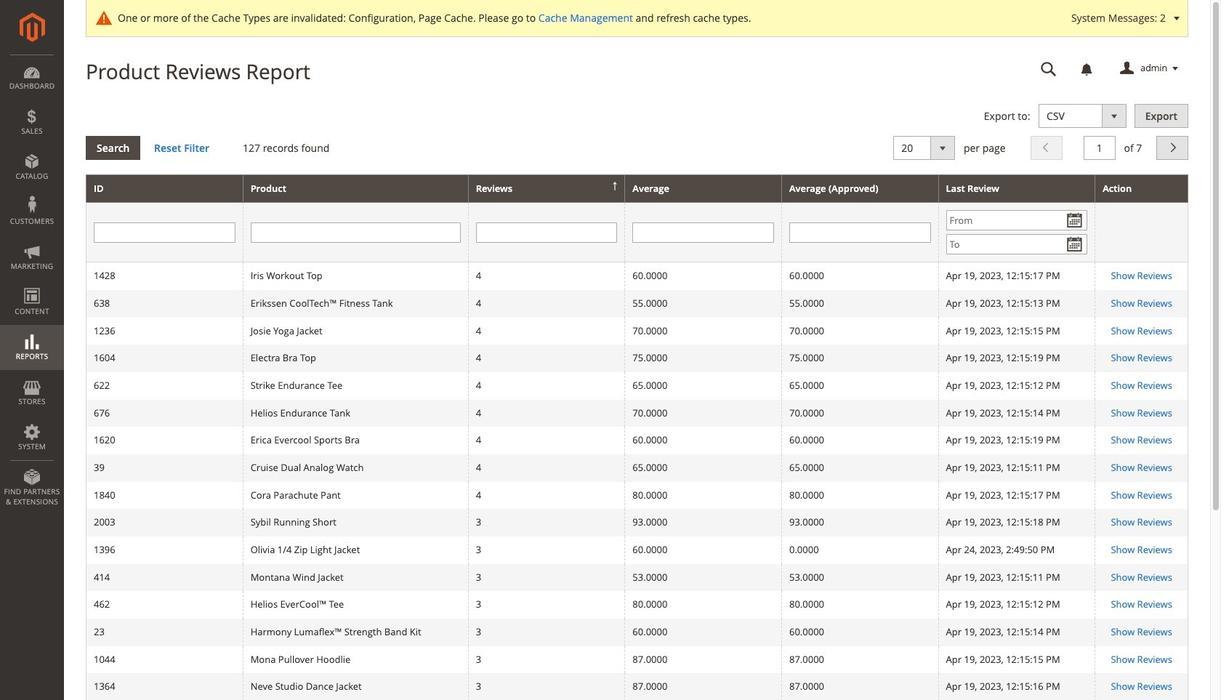 Task type: describe. For each thing, give the bounding box(es) containing it.
magento admin panel image
[[19, 12, 45, 42]]



Task type: locate. For each thing, give the bounding box(es) containing it.
None text field
[[1031, 56, 1068, 81], [1084, 136, 1116, 160], [251, 222, 461, 243], [476, 222, 618, 243], [633, 222, 774, 243], [790, 222, 931, 243], [1031, 56, 1068, 81], [1084, 136, 1116, 160], [251, 222, 461, 243], [476, 222, 618, 243], [633, 222, 774, 243], [790, 222, 931, 243]]

To text field
[[947, 234, 1088, 255]]

menu bar
[[0, 55, 64, 514]]

From text field
[[947, 210, 1088, 231]]

None text field
[[94, 222, 235, 243]]



